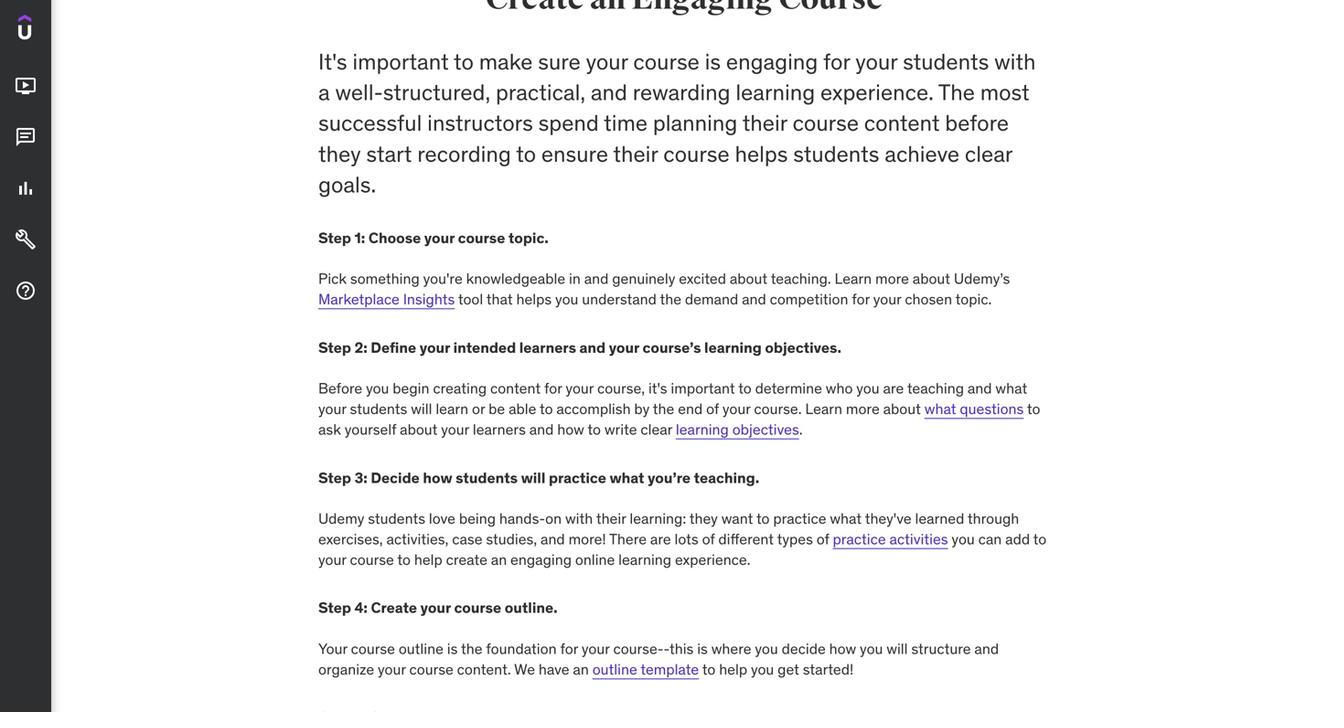 Task type: vqa. For each thing, say whether or not it's contained in the screenshot.
Trending button
no



Task type: locate. For each thing, give the bounding box(es) containing it.
step left 4:
[[318, 599, 351, 618]]

clear down before
[[965, 140, 1013, 168]]

define
[[371, 339, 416, 357]]

their inside "udemy students love being hands-on with their learning: they want to practice what they've learned through exercises, activities, case studies, and more! there are lots of different types of"
[[596, 510, 626, 528]]

0 vertical spatial learn
[[835, 270, 872, 288]]

content up "achieve"
[[865, 110, 940, 137]]

learners for your
[[473, 420, 526, 439]]

teaching. for about
[[771, 270, 831, 288]]

1 vertical spatial are
[[650, 530, 671, 549]]

2 step from the top
[[318, 339, 351, 357]]

step 1: choose your course topic.
[[318, 229, 549, 247]]

0 vertical spatial outline
[[399, 640, 444, 659]]

will left structure
[[887, 640, 908, 659]]

of right end
[[706, 400, 719, 419]]

4 medium image from the top
[[15, 280, 37, 302]]

what left you're
[[610, 469, 645, 488]]

they
[[318, 140, 361, 168], [690, 510, 718, 528]]

an right have
[[573, 660, 589, 679]]

you up the get
[[755, 640, 778, 659]]

of inside before you begin creating content for your course, it's important to determine who you are teaching and what your students will learn or be able to accomplish by the end of your course. learn more about
[[706, 400, 719, 419]]

0 horizontal spatial clear
[[641, 420, 673, 439]]

1 vertical spatial learners
[[473, 420, 526, 439]]

1 horizontal spatial clear
[[965, 140, 1013, 168]]

being
[[459, 510, 496, 528]]

2 vertical spatial the
[[461, 640, 483, 659]]

0 horizontal spatial teaching.
[[694, 469, 760, 488]]

topic. down udemy's
[[956, 290, 992, 309]]

learning:
[[630, 510, 686, 528]]

for inside pick something you're knowledgeable in and genuinely excited about teaching. learn more about udemy's marketplace insights tool that helps you understand the demand and competition for your chosen topic.
[[852, 290, 870, 309]]

they up goals.
[[318, 140, 361, 168]]

are left teaching
[[883, 379, 904, 398]]

0 horizontal spatial topic.
[[509, 229, 549, 247]]

3 step from the top
[[318, 469, 351, 488]]

0 horizontal spatial with
[[565, 510, 593, 528]]

template
[[641, 660, 699, 679]]

1 horizontal spatial topic.
[[956, 290, 992, 309]]

successful
[[318, 110, 422, 137]]

learning objectives .
[[676, 420, 803, 439]]

0 vertical spatial clear
[[965, 140, 1013, 168]]

0 horizontal spatial helps
[[517, 290, 552, 309]]

what left they've
[[830, 510, 862, 528]]

teaching. up the competition
[[771, 270, 831, 288]]

your inside pick something you're knowledgeable in and genuinely excited about teaching. learn more about udemy's marketplace insights tool that helps you understand the demand and competition for your chosen topic.
[[874, 290, 902, 309]]

1 vertical spatial more
[[846, 400, 880, 419]]

practice up types
[[774, 510, 827, 528]]

1 vertical spatial teaching.
[[694, 469, 760, 488]]

how up started!
[[830, 640, 857, 659]]

start
[[366, 140, 412, 168]]

the down "it's"
[[653, 400, 675, 419]]

students up activities,
[[368, 510, 426, 528]]

to up the learning objectives .
[[739, 379, 752, 398]]

structure
[[912, 640, 971, 659]]

1 horizontal spatial helps
[[735, 140, 788, 168]]

1 vertical spatial topic.
[[956, 290, 992, 309]]

2 vertical spatial practice
[[833, 530, 886, 549]]

0 horizontal spatial engaging
[[511, 551, 572, 569]]

will inside your course outline is the foundation for your course--this is where you decide how you will structure and organize your course content. we have an
[[887, 640, 908, 659]]

teaching. inside pick something you're knowledgeable in and genuinely excited about teaching. learn more about udemy's marketplace insights tool that helps you understand the demand and competition for your chosen topic.
[[771, 270, 831, 288]]

1:
[[355, 229, 365, 247]]

1 horizontal spatial practice
[[774, 510, 827, 528]]

planning
[[653, 110, 738, 137]]

2 horizontal spatial will
[[887, 640, 908, 659]]

1 horizontal spatial engaging
[[726, 48, 818, 75]]

ask
[[318, 420, 341, 439]]

what questions
[[925, 400, 1024, 419]]

is up content.
[[447, 640, 458, 659]]

0 vertical spatial helps
[[735, 140, 788, 168]]

0 vertical spatial content
[[865, 110, 940, 137]]

help
[[414, 551, 443, 569], [719, 660, 748, 679]]

1 horizontal spatial teaching.
[[771, 270, 831, 288]]

learn inside before you begin creating content for your course, it's important to determine who you are teaching and what your students will learn or be able to accomplish by the end of your course. learn more about
[[806, 400, 843, 419]]

where
[[712, 640, 752, 659]]

1 horizontal spatial they
[[690, 510, 718, 528]]

1 vertical spatial helps
[[517, 290, 552, 309]]

0 vertical spatial important
[[353, 48, 449, 75]]

and
[[591, 79, 628, 106], [584, 270, 609, 288], [742, 290, 767, 309], [580, 339, 606, 357], [968, 379, 992, 398], [530, 420, 554, 439], [541, 530, 565, 549], [975, 640, 999, 659]]

are down learning:
[[650, 530, 671, 549]]

of right types
[[817, 530, 830, 549]]

you can add to your course to help create an engaging online learning experience.
[[318, 530, 1047, 569]]

with inside the it's important to make sure your course is engaging for your students with a well-structured, practical, and rewarding learning experience. the most successful instructors spend time planning their course content before they start recording to ensure their course helps students achieve clear goals.
[[995, 48, 1036, 75]]

how inside the to ask yourself about your learners and how to write clear
[[558, 420, 585, 439]]

0 vertical spatial engaging
[[726, 48, 818, 75]]

learning down end
[[676, 420, 729, 439]]

through
[[968, 510, 1020, 528]]

to right the questions
[[1027, 400, 1041, 419]]

help inside the you can add to your course to help create an engaging online learning experience.
[[414, 551, 443, 569]]

hands-
[[499, 510, 545, 528]]

accomplish
[[557, 400, 631, 419]]

1 vertical spatial how
[[423, 469, 453, 488]]

learners down be
[[473, 420, 526, 439]]

lots
[[675, 530, 699, 549]]

about down the learn
[[400, 420, 438, 439]]

course
[[634, 48, 700, 75], [793, 110, 859, 137], [664, 140, 730, 168], [458, 229, 505, 247], [350, 551, 394, 569], [454, 599, 502, 618], [351, 640, 395, 659], [409, 660, 454, 679]]

1 vertical spatial help
[[719, 660, 748, 679]]

engaging
[[726, 48, 818, 75], [511, 551, 572, 569]]

about down teaching
[[884, 400, 921, 419]]

learning down the demand
[[705, 339, 762, 357]]

practice up on in the left bottom of the page
[[549, 469, 607, 488]]

their down time
[[613, 140, 658, 168]]

decide
[[782, 640, 826, 659]]

you're
[[648, 469, 691, 488]]

0 horizontal spatial experience.
[[675, 551, 751, 569]]

0 vertical spatial experience.
[[821, 79, 934, 106]]

tool
[[458, 290, 483, 309]]

1 horizontal spatial experience.
[[821, 79, 934, 106]]

to right want
[[757, 510, 770, 528]]

their up there
[[596, 510, 626, 528]]

course's
[[643, 339, 701, 357]]

activities,
[[387, 530, 449, 549]]

they up lots
[[690, 510, 718, 528]]

are inside before you begin creating content for your course, it's important to determine who you are teaching and what your students will learn or be able to accomplish by the end of your course. learn more about
[[883, 379, 904, 398]]

add
[[1006, 530, 1030, 549]]

online
[[575, 551, 615, 569]]

an down studies,
[[491, 551, 507, 569]]

you right who
[[857, 379, 880, 398]]

important up structured,
[[353, 48, 449, 75]]

1 horizontal spatial with
[[995, 48, 1036, 75]]

help down activities,
[[414, 551, 443, 569]]

0 vertical spatial the
[[660, 290, 682, 309]]

1 horizontal spatial important
[[671, 379, 735, 398]]

what up the questions
[[996, 379, 1028, 398]]

with up more!
[[565, 510, 593, 528]]

engaging inside the it's important to make sure your course is engaging for your students with a well-structured, practical, and rewarding learning experience. the most successful instructors spend time planning their course content before they start recording to ensure their course helps students achieve clear goals.
[[726, 48, 818, 75]]

and up course, on the bottom left of the page
[[580, 339, 606, 357]]

help down where
[[719, 660, 748, 679]]

and inside your course outline is the foundation for your course--this is where you decide how you will structure and organize your course content. we have an
[[975, 640, 999, 659]]

step left 3:
[[318, 469, 351, 488]]

learning down there
[[619, 551, 672, 569]]

is
[[705, 48, 721, 75], [447, 640, 458, 659], [697, 640, 708, 659]]

step for step 2: define your intended learners and your course's learning objectives.
[[318, 339, 351, 357]]

0 vertical spatial an
[[491, 551, 507, 569]]

are
[[883, 379, 904, 398], [650, 530, 671, 549]]

how up love
[[423, 469, 453, 488]]

1 vertical spatial the
[[653, 400, 675, 419]]

topic.
[[509, 229, 549, 247], [956, 290, 992, 309]]

for inside your course outline is the foundation for your course--this is where you decide how you will structure and organize your course content. we have an
[[560, 640, 578, 659]]

0 vertical spatial topic.
[[509, 229, 549, 247]]

it's
[[649, 379, 668, 398]]

1 vertical spatial learn
[[806, 400, 843, 419]]

write
[[605, 420, 637, 439]]

teaching. up want
[[694, 469, 760, 488]]

teaching.
[[771, 270, 831, 288], [694, 469, 760, 488]]

practice down they've
[[833, 530, 886, 549]]

0 vertical spatial help
[[414, 551, 443, 569]]

will up the hands-
[[521, 469, 546, 488]]

learners right intended
[[519, 339, 576, 357]]

we
[[514, 660, 535, 679]]

2 vertical spatial how
[[830, 640, 857, 659]]

able
[[509, 400, 537, 419]]

topic. up knowledgeable
[[509, 229, 549, 247]]

is right this
[[697, 640, 708, 659]]

teaching
[[908, 379, 964, 398]]

more
[[876, 270, 909, 288], [846, 400, 880, 419]]

to inside "udemy students love being hands-on with their learning: they want to practice what they've learned through exercises, activities, case studies, and more! there are lots of different types of"
[[757, 510, 770, 528]]

structured,
[[383, 79, 491, 106]]

outline down course-
[[593, 660, 638, 679]]

what questions link
[[925, 400, 1024, 419]]

practice
[[549, 469, 607, 488], [774, 510, 827, 528], [833, 530, 886, 549]]

outline
[[399, 640, 444, 659], [593, 660, 638, 679]]

4 step from the top
[[318, 599, 351, 618]]

1 vertical spatial they
[[690, 510, 718, 528]]

1 vertical spatial experience.
[[675, 551, 751, 569]]

0 vertical spatial more
[[876, 270, 909, 288]]

2:
[[355, 339, 368, 357]]

how down accomplish
[[558, 420, 585, 439]]

will inside before you begin creating content for your course, it's important to determine who you are teaching and what your students will learn or be able to accomplish by the end of your course. learn more about
[[411, 400, 432, 419]]

learn up the competition
[[835, 270, 872, 288]]

and inside "udemy students love being hands-on with their learning: they want to practice what they've learned through exercises, activities, case studies, and more! there are lots of different types of"
[[541, 530, 565, 549]]

learning inside the it's important to make sure your course is engaging for your students with a well-structured, practical, and rewarding learning experience. the most successful instructors spend time planning their course content before they start recording to ensure their course helps students achieve clear goals.
[[736, 79, 815, 106]]

0 vertical spatial they
[[318, 140, 361, 168]]

they inside the it's important to make sure your course is engaging for your students with a well-structured, practical, and rewarding learning experience. the most successful instructors spend time planning their course content before they start recording to ensure their course helps students achieve clear goals.
[[318, 140, 361, 168]]

1 horizontal spatial help
[[719, 660, 748, 679]]

content inside the it's important to make sure your course is engaging for your students with a well-structured, practical, and rewarding learning experience. the most successful instructors spend time planning their course content before they start recording to ensure their course helps students achieve clear goals.
[[865, 110, 940, 137]]

2 horizontal spatial how
[[830, 640, 857, 659]]

you left can on the bottom right of the page
[[952, 530, 975, 549]]

students up yourself
[[350, 400, 408, 419]]

step for step 1: choose your course topic.
[[318, 229, 351, 247]]

0 vertical spatial learners
[[519, 339, 576, 357]]

udemy image
[[18, 15, 102, 46]]

2 vertical spatial will
[[887, 640, 908, 659]]

outline down step 4: create your course outline. at left bottom
[[399, 640, 444, 659]]

you right decide
[[860, 640, 883, 659]]

important up end
[[671, 379, 735, 398]]

and up what questions link
[[968, 379, 992, 398]]

learn
[[436, 400, 469, 419]]

more up chosen
[[876, 270, 909, 288]]

0 horizontal spatial help
[[414, 551, 443, 569]]

it's important to make sure your course is engaging for your students with a well-structured, practical, and rewarding learning experience. the most successful instructors spend time planning their course content before they start recording to ensure their course helps students achieve clear goals.
[[318, 48, 1036, 198]]

with up most
[[995, 48, 1036, 75]]

learning
[[736, 79, 815, 106], [705, 339, 762, 357], [676, 420, 729, 439], [619, 551, 672, 569]]

clear
[[965, 140, 1013, 168], [641, 420, 673, 439]]

create
[[446, 551, 488, 569]]

and down on in the left bottom of the page
[[541, 530, 565, 549]]

with
[[995, 48, 1036, 75], [565, 510, 593, 528]]

more!
[[569, 530, 606, 549]]

1 horizontal spatial content
[[865, 110, 940, 137]]

0 vertical spatial are
[[883, 379, 904, 398]]

organize
[[318, 660, 374, 679]]

outline template link
[[593, 660, 699, 679]]

2 vertical spatial their
[[596, 510, 626, 528]]

the up content.
[[461, 640, 483, 659]]

content up able
[[490, 379, 541, 398]]

step left "2:"
[[318, 339, 351, 357]]

1 step from the top
[[318, 229, 351, 247]]

0 vertical spatial how
[[558, 420, 585, 439]]

choose
[[369, 229, 421, 247]]

learning up planning at top
[[736, 79, 815, 106]]

1 horizontal spatial an
[[573, 660, 589, 679]]

objectives
[[733, 420, 799, 439]]

will down begin
[[411, 400, 432, 419]]

students up the
[[903, 48, 989, 75]]

the down 'genuinely'
[[660, 290, 682, 309]]

clear down by
[[641, 420, 673, 439]]

they inside "udemy students love being hands-on with their learning: they want to practice what they've learned through exercises, activities, case studies, and more! there are lots of different types of"
[[690, 510, 718, 528]]

their
[[743, 110, 788, 137], [613, 140, 658, 168], [596, 510, 626, 528]]

1 vertical spatial clear
[[641, 420, 673, 439]]

you down the in
[[555, 290, 579, 309]]

1 horizontal spatial are
[[883, 379, 904, 398]]

1 vertical spatial with
[[565, 510, 593, 528]]

a
[[318, 79, 330, 106]]

and down able
[[530, 420, 554, 439]]

1 horizontal spatial how
[[558, 420, 585, 439]]

more inside pick something you're knowledgeable in and genuinely excited about teaching. learn more about udemy's marketplace insights tool that helps you understand the demand and competition for your chosen topic.
[[876, 270, 909, 288]]

1 vertical spatial content
[[490, 379, 541, 398]]

an
[[491, 551, 507, 569], [573, 660, 589, 679]]

0 vertical spatial will
[[411, 400, 432, 419]]

0 vertical spatial with
[[995, 48, 1036, 75]]

0 horizontal spatial are
[[650, 530, 671, 549]]

experience. inside the you can add to your course to help create an engaging online learning experience.
[[675, 551, 751, 569]]

1 vertical spatial an
[[573, 660, 589, 679]]

begin
[[393, 379, 430, 398]]

0 horizontal spatial practice
[[549, 469, 607, 488]]

to
[[454, 48, 474, 75], [516, 140, 536, 168], [739, 379, 752, 398], [540, 400, 553, 419], [1027, 400, 1041, 419], [588, 420, 601, 439], [757, 510, 770, 528], [1034, 530, 1047, 549], [397, 551, 411, 569], [703, 660, 716, 679]]

to right add
[[1034, 530, 1047, 549]]

learn inside pick something you're knowledgeable in and genuinely excited about teaching. learn more about udemy's marketplace insights tool that helps you understand the demand and competition for your chosen topic.
[[835, 270, 872, 288]]

make
[[479, 48, 533, 75]]

step
[[318, 229, 351, 247], [318, 339, 351, 357], [318, 469, 351, 488], [318, 599, 351, 618]]

learned
[[915, 510, 965, 528]]

and inside before you begin creating content for your course, it's important to determine who you are teaching and what your students will learn or be able to accomplish by the end of your course. learn more about
[[968, 379, 992, 398]]

content
[[865, 110, 940, 137], [490, 379, 541, 398]]

0 vertical spatial teaching.
[[771, 270, 831, 288]]

0 horizontal spatial an
[[491, 551, 507, 569]]

learn
[[835, 270, 872, 288], [806, 400, 843, 419]]

is up rewarding
[[705, 48, 721, 75]]

outline inside your course outline is the foundation for your course--this is where you decide how you will structure and organize your course content. we have an
[[399, 640, 444, 659]]

before you begin creating content for your course, it's important to determine who you are teaching and what your students will learn or be able to accomplish by the end of your course. learn more about
[[318, 379, 1028, 419]]

1 vertical spatial will
[[521, 469, 546, 488]]

experience.
[[821, 79, 934, 106], [675, 551, 751, 569]]

time
[[604, 110, 648, 137]]

1 horizontal spatial outline
[[593, 660, 638, 679]]

step left the 1:
[[318, 229, 351, 247]]

to up structured,
[[454, 48, 474, 75]]

more down who
[[846, 400, 880, 419]]

students inside before you begin creating content for your course, it's important to determine who you are teaching and what your students will learn or be able to accomplish by the end of your course. learn more about
[[350, 400, 408, 419]]

practice inside "udemy students love being hands-on with their learning: they want to practice what they've learned through exercises, activities, case studies, and more! there are lots of different types of"
[[774, 510, 827, 528]]

medium image
[[15, 75, 37, 97], [15, 126, 37, 148], [15, 178, 37, 200], [15, 280, 37, 302]]

about
[[730, 270, 768, 288], [913, 270, 951, 288], [884, 400, 921, 419], [400, 420, 438, 439]]

0 horizontal spatial will
[[411, 400, 432, 419]]

and right structure
[[975, 640, 999, 659]]

helps down planning at top
[[735, 140, 788, 168]]

intended
[[453, 339, 516, 357]]

experience. up "achieve"
[[821, 79, 934, 106]]

their right planning at top
[[743, 110, 788, 137]]

helps down knowledgeable
[[517, 290, 552, 309]]

1 vertical spatial important
[[671, 379, 735, 398]]

learners inside the to ask yourself about your learners and how to write clear
[[473, 420, 526, 439]]

1 horizontal spatial will
[[521, 469, 546, 488]]

1 vertical spatial practice
[[774, 510, 827, 528]]

0 horizontal spatial content
[[490, 379, 541, 398]]

0 horizontal spatial important
[[353, 48, 449, 75]]

sure
[[538, 48, 581, 75]]

step for step 4: create your course outline.
[[318, 599, 351, 618]]

step 2: define your intended learners and your course's learning objectives.
[[318, 339, 842, 357]]

students left "achieve"
[[794, 140, 880, 168]]

and up time
[[591, 79, 628, 106]]

learn down who
[[806, 400, 843, 419]]

of
[[706, 400, 719, 419], [702, 530, 715, 549], [817, 530, 830, 549]]

you left the get
[[751, 660, 774, 679]]

0 horizontal spatial they
[[318, 140, 361, 168]]

important
[[353, 48, 449, 75], [671, 379, 735, 398]]

0 horizontal spatial outline
[[399, 640, 444, 659]]

1 vertical spatial engaging
[[511, 551, 572, 569]]

experience. down lots
[[675, 551, 751, 569]]

in
[[569, 270, 581, 288]]

studies,
[[486, 530, 537, 549]]



Task type: describe. For each thing, give the bounding box(es) containing it.
-
[[664, 640, 670, 659]]

there
[[609, 530, 647, 549]]

to down accomplish
[[588, 420, 601, 439]]

to down where
[[703, 660, 716, 679]]

learning inside the you can add to your course to help create an engaging online learning experience.
[[619, 551, 672, 569]]

you're
[[423, 270, 463, 288]]

on
[[545, 510, 562, 528]]

2 horizontal spatial practice
[[833, 530, 886, 549]]

it's
[[318, 48, 347, 75]]

marketplace
[[318, 290, 400, 309]]

objectives.
[[765, 339, 842, 357]]

the inside before you begin creating content for your course, it's important to determine who you are teaching and what your students will learn or be able to accomplish by the end of your course. learn more about
[[653, 400, 675, 419]]

your
[[318, 640, 348, 659]]

have
[[539, 660, 570, 679]]

most
[[981, 79, 1030, 106]]

important inside before you begin creating content for your course, it's important to determine who you are teaching and what your students will learn or be able to accomplish by the end of your course. learn more about
[[671, 379, 735, 398]]

more inside before you begin creating content for your course, it's important to determine who you are teaching and what your students will learn or be able to accomplish by the end of your course. learn more about
[[846, 400, 880, 419]]

students up being
[[456, 469, 518, 488]]

course.
[[754, 400, 802, 419]]

2 medium image from the top
[[15, 126, 37, 148]]

determine
[[755, 379, 823, 398]]

to right able
[[540, 400, 553, 419]]

0 horizontal spatial how
[[423, 469, 453, 488]]

yourself
[[345, 420, 396, 439]]

are inside "udemy students love being hands-on with their learning: they want to practice what they've learned through exercises, activities, case studies, and more! there are lots of different types of"
[[650, 530, 671, 549]]

with inside "udemy students love being hands-on with their learning: they want to practice what they've learned through exercises, activities, case studies, and more! there are lots of different types of"
[[565, 510, 593, 528]]

before
[[945, 110, 1009, 137]]

you inside pick something you're knowledgeable in and genuinely excited about teaching. learn more about udemy's marketplace insights tool that helps you understand the demand and competition for your chosen topic.
[[555, 290, 579, 309]]

goals.
[[318, 171, 376, 198]]

recording
[[417, 140, 511, 168]]

this
[[670, 640, 694, 659]]

to ask yourself about your learners and how to write clear
[[318, 400, 1041, 439]]

topic. inside pick something you're knowledgeable in and genuinely excited about teaching. learn more about udemy's marketplace insights tool that helps you understand the demand and competition for your chosen topic.
[[956, 290, 992, 309]]

step for step 3: decide how students will practice what you're teaching.
[[318, 469, 351, 488]]

get
[[778, 660, 800, 679]]

and right the demand
[[742, 290, 767, 309]]

to left ensure
[[516, 140, 536, 168]]

the inside your course outline is the foundation for your course--this is where you decide how you will structure and organize your course content. we have an
[[461, 640, 483, 659]]

genuinely
[[612, 270, 676, 288]]

learners for intended
[[519, 339, 576, 357]]

content inside before you begin creating content for your course, it's important to determine who you are teaching and what your students will learn or be able to accomplish by the end of your course. learn more about
[[490, 379, 541, 398]]

creating
[[433, 379, 487, 398]]

0 vertical spatial their
[[743, 110, 788, 137]]

something
[[350, 270, 420, 288]]

you inside the you can add to your course to help create an engaging online learning experience.
[[952, 530, 975, 549]]

about inside the to ask yourself about your learners and how to write clear
[[400, 420, 438, 439]]

1 medium image from the top
[[15, 75, 37, 97]]

and inside the it's important to make sure your course is engaging for your students with a well-structured, practical, and rewarding learning experience. the most successful instructors spend time planning their course content before they start recording to ensure their course helps students achieve clear goals.
[[591, 79, 628, 106]]

udemy students love being hands-on with their learning: they want to practice what they've learned through exercises, activities, case studies, and more! there are lots of different types of
[[318, 510, 1020, 549]]

1 vertical spatial their
[[613, 140, 658, 168]]

your inside the to ask yourself about your learners and how to write clear
[[441, 420, 469, 439]]

what inside "udemy students love being hands-on with their learning: they want to practice what they've learned through exercises, activities, case studies, and more! there are lots of different types of"
[[830, 510, 862, 528]]

step 4: create your course outline.
[[318, 599, 558, 618]]

step 3: decide how students will practice what you're teaching.
[[318, 469, 760, 488]]

or
[[472, 400, 485, 419]]

excited
[[679, 270, 727, 288]]

about up the demand
[[730, 270, 768, 288]]

an inside your course outline is the foundation for your course--this is where you decide how you will structure and organize your course content. we have an
[[573, 660, 589, 679]]

instructors
[[427, 110, 533, 137]]

helps inside pick something you're knowledgeable in and genuinely excited about teaching. learn more about udemy's marketplace insights tool that helps you understand the demand and competition for your chosen topic.
[[517, 290, 552, 309]]

practical,
[[496, 79, 586, 106]]

students inside "udemy students love being hands-on with their learning: they want to practice what they've learned through exercises, activities, case studies, and more! there are lots of different types of"
[[368, 510, 426, 528]]

of right lots
[[702, 530, 715, 549]]

medium image
[[15, 229, 37, 251]]

is inside the it's important to make sure your course is engaging for your students with a well-structured, practical, and rewarding learning experience. the most successful instructors spend time planning their course content before they start recording to ensure their course helps students achieve clear goals.
[[705, 48, 721, 75]]

the inside pick something you're knowledgeable in and genuinely excited about teaching. learn more about udemy's marketplace insights tool that helps you understand the demand and competition for your chosen topic.
[[660, 290, 682, 309]]

demand
[[685, 290, 739, 309]]

understand
[[582, 290, 657, 309]]

for inside the it's important to make sure your course is engaging for your students with a well-structured, practical, and rewarding learning experience. the most successful instructors spend time planning their course content before they start recording to ensure their course helps students achieve clear goals.
[[824, 48, 850, 75]]

experience. inside the it's important to make sure your course is engaging for your students with a well-structured, practical, and rewarding learning experience. the most successful instructors spend time planning their course content before they start recording to ensure their course helps students achieve clear goals.
[[821, 79, 934, 106]]

before
[[318, 379, 363, 398]]

learning objectives link
[[676, 420, 799, 439]]

clear inside the to ask yourself about your learners and how to write clear
[[641, 420, 673, 439]]

marketplace insights link
[[318, 290, 455, 309]]

spend
[[539, 110, 599, 137]]

pick
[[318, 270, 347, 288]]

3 medium image from the top
[[15, 178, 37, 200]]

for inside before you begin creating content for your course, it's important to determine who you are teaching and what your students will learn or be able to accomplish by the end of your course. learn more about
[[544, 379, 562, 398]]

outline template to help you get started!
[[593, 660, 854, 679]]

what inside before you begin creating content for your course, it's important to determine who you are teaching and what your students will learn or be able to accomplish by the end of your course. learn more about
[[996, 379, 1028, 398]]

3:
[[355, 469, 368, 488]]

be
[[489, 400, 505, 419]]

practice activities link
[[833, 530, 948, 549]]

clear inside the it's important to make sure your course is engaging for your students with a well-structured, practical, and rewarding learning experience. the most successful instructors spend time planning their course content before they start recording to ensure their course helps students achieve clear goals.
[[965, 140, 1013, 168]]

you left begin
[[366, 379, 389, 398]]

engaging inside the you can add to your course to help create an engaging online learning experience.
[[511, 551, 572, 569]]

0 vertical spatial practice
[[549, 469, 607, 488]]

and right the in
[[584, 270, 609, 288]]

activities
[[890, 530, 948, 549]]

knowledgeable
[[466, 270, 566, 288]]

and inside the to ask yourself about your learners and how to write clear
[[530, 420, 554, 439]]

course,
[[597, 379, 645, 398]]

decide
[[371, 469, 420, 488]]

practice activities
[[833, 530, 948, 549]]

an inside the you can add to your course to help create an engaging online learning experience.
[[491, 551, 507, 569]]

course inside the you can add to your course to help create an engaging online learning experience.
[[350, 551, 394, 569]]

about up chosen
[[913, 270, 951, 288]]

pick something you're knowledgeable in and genuinely excited about teaching. learn more about udemy's marketplace insights tool that helps you understand the demand and competition for your chosen topic.
[[318, 270, 1010, 309]]

content.
[[457, 660, 511, 679]]

4:
[[355, 599, 368, 618]]

competition
[[770, 290, 849, 309]]

udemy
[[318, 510, 365, 528]]

rewarding
[[633, 79, 731, 106]]

ensure
[[542, 140, 609, 168]]

different
[[719, 530, 774, 549]]

what down teaching
[[925, 400, 957, 419]]

about inside before you begin creating content for your course, it's important to determine who you are teaching and what your students will learn or be able to accomplish by the end of your course. learn more about
[[884, 400, 921, 419]]

teaching. for you're
[[694, 469, 760, 488]]

started!
[[803, 660, 854, 679]]

questions
[[960, 400, 1024, 419]]

how inside your course outline is the foundation for your course--this is where you decide how you will structure and organize your course content. we have an
[[830, 640, 857, 659]]

the
[[939, 79, 975, 106]]

to down activities,
[[397, 551, 411, 569]]

important inside the it's important to make sure your course is engaging for your students with a well-structured, practical, and rewarding learning experience. the most successful instructors spend time planning their course content before they start recording to ensure their course helps students achieve clear goals.
[[353, 48, 449, 75]]

that
[[487, 290, 513, 309]]

love
[[429, 510, 456, 528]]

they've
[[865, 510, 912, 528]]

want
[[722, 510, 753, 528]]

chosen
[[905, 290, 953, 309]]

who
[[826, 379, 853, 398]]

end
[[678, 400, 703, 419]]

your inside the you can add to your course to help create an engaging online learning experience.
[[318, 551, 347, 569]]

helps inside the it's important to make sure your course is engaging for your students with a well-structured, practical, and rewarding learning experience. the most successful instructors spend time planning their course content before they start recording to ensure their course helps students achieve clear goals.
[[735, 140, 788, 168]]

your course outline is the foundation for your course--this is where you decide how you will structure and organize your course content. we have an
[[318, 640, 999, 679]]

course-
[[613, 640, 664, 659]]

outline.
[[505, 599, 558, 618]]

1 vertical spatial outline
[[593, 660, 638, 679]]



